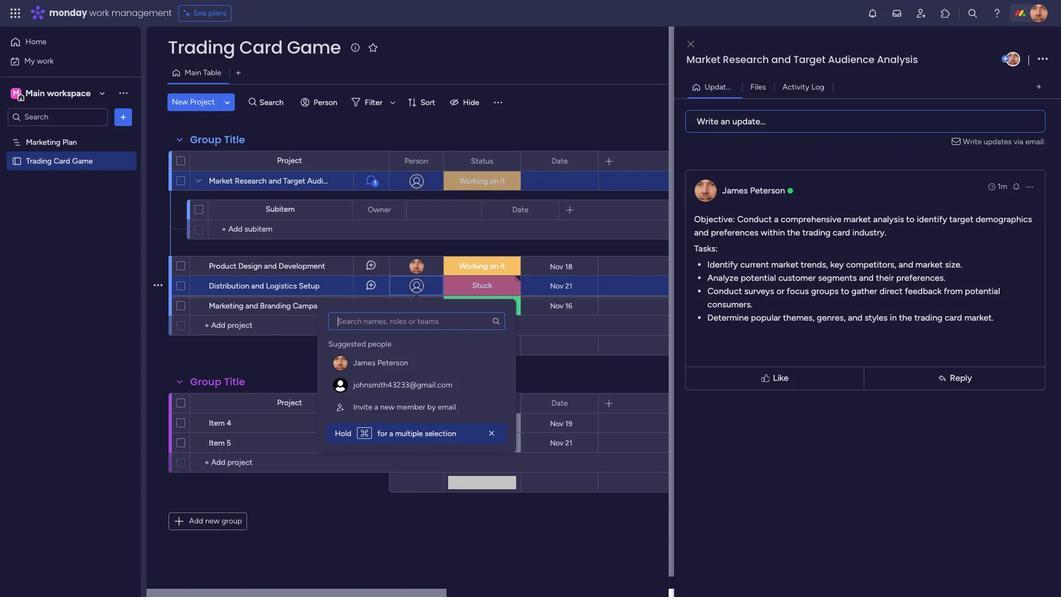 Task type: vqa. For each thing, say whether or not it's contained in the screenshot.
get within Help center Learn and get support
no



Task type: describe. For each thing, give the bounding box(es) containing it.
0 horizontal spatial market
[[772, 259, 799, 270]]

0 horizontal spatial market research and target audience analysis
[[209, 176, 371, 186]]

nov 19
[[551, 420, 573, 428]]

1 vertical spatial conduct
[[708, 286, 743, 296]]

write for write an update...
[[697, 116, 719, 126]]

person inside "person" popup button
[[314, 98, 338, 107]]

+ Add subitem text field
[[214, 223, 303, 236]]

1 person field from the top
[[402, 155, 431, 167]]

1 horizontal spatial card
[[239, 35, 283, 60]]

and up preferences.
[[899, 259, 914, 270]]

0 vertical spatial james peterson image
[[1031, 4, 1049, 22]]

0 vertical spatial peterson
[[751, 185, 786, 196]]

and down design
[[251, 282, 264, 291]]

1 button
[[353, 171, 389, 191]]

Trading Card Game field
[[165, 35, 344, 60]]

write updates via email:
[[964, 137, 1046, 146]]

a for for a multiple selection
[[390, 429, 393, 439]]

and left styles
[[849, 312, 863, 323]]

suggested people row
[[329, 335, 392, 350]]

direct
[[880, 286, 903, 296]]

design
[[238, 262, 262, 271]]

identify
[[708, 259, 739, 270]]

group for date
[[190, 375, 222, 389]]

analyze
[[708, 272, 739, 283]]

invite members image
[[916, 8, 928, 19]]

0 horizontal spatial trading
[[26, 156, 52, 166]]

2 working on it from the top
[[460, 262, 506, 271]]

add to favorites image
[[368, 42, 379, 53]]

genres,
[[817, 312, 846, 323]]

1 working on it from the top
[[460, 176, 506, 186]]

person for 2nd person field from the bottom of the page
[[405, 156, 429, 166]]

+ Add project text field
[[196, 319, 285, 332]]

multiple
[[395, 429, 423, 439]]

Search in workspace field
[[23, 111, 92, 123]]

determine
[[708, 312, 749, 323]]

marketing and branding campaign
[[209, 301, 328, 311]]

main for main table
[[185, 68, 201, 77]]

1 nov 21 from the top
[[551, 282, 573, 290]]

person for second person field from the top of the page
[[405, 398, 429, 408]]

date for status
[[552, 156, 568, 166]]

campaign
[[293, 301, 328, 311]]

16
[[566, 302, 573, 310]]

main workspace
[[25, 88, 91, 98]]

styles
[[865, 312, 888, 323]]

johnsmith43233@gmail.com
[[353, 381, 453, 390]]

and up subitem at the left top of page
[[269, 176, 282, 186]]

within
[[761, 227, 786, 238]]

project inside button
[[190, 97, 215, 107]]

key
[[831, 259, 845, 270]]

workspace options image
[[118, 88, 129, 99]]

0 vertical spatial trading card game
[[168, 35, 341, 60]]

group title for date
[[190, 375, 245, 389]]

hide button
[[446, 93, 486, 111]]

search everything image
[[968, 8, 979, 19]]

an
[[721, 116, 731, 126]]

files
[[751, 82, 767, 92]]

1 on from the top
[[490, 176, 499, 186]]

new inside dialog
[[380, 403, 395, 412]]

demographics
[[976, 214, 1033, 224]]

new project
[[172, 97, 215, 107]]

0 horizontal spatial add view image
[[236, 69, 241, 77]]

1 vertical spatial target
[[284, 176, 306, 186]]

for
[[378, 429, 388, 439]]

product
[[209, 262, 237, 271]]

groups
[[812, 286, 839, 296]]

2 it from the top
[[501, 262, 506, 271]]

comprehensive
[[781, 214, 842, 224]]

1 horizontal spatial card
[[945, 312, 963, 323]]

segments
[[819, 272, 858, 283]]

title for date
[[224, 133, 245, 147]]

0 horizontal spatial close image
[[487, 428, 498, 439]]

james inside dialog
[[353, 358, 376, 368]]

19
[[566, 420, 573, 428]]

2 vertical spatial date field
[[549, 397, 571, 410]]

work for my
[[37, 56, 54, 66]]

research inside field
[[723, 53, 769, 66]]

filter
[[365, 98, 383, 107]]

nov for item 5
[[551, 439, 564, 447]]

+ Add project text field
[[196, 456, 285, 470]]

0 horizontal spatial card
[[833, 227, 851, 238]]

sort button
[[403, 93, 442, 111]]

home
[[25, 37, 47, 46]]

1m
[[998, 182, 1008, 191]]

add new group
[[189, 517, 242, 526]]

1 vertical spatial james peterson image
[[1007, 52, 1021, 66]]

reply
[[951, 373, 973, 383]]

arrow down image
[[387, 96, 400, 109]]

1 horizontal spatial options image
[[1026, 182, 1035, 191]]

customer
[[779, 272, 816, 283]]

Market Research and Target Audience Analysis field
[[684, 53, 1001, 67]]

james peterson inside tree grid
[[353, 358, 408, 368]]

2 person field from the top
[[402, 397, 431, 410]]

1 21 from the top
[[566, 282, 573, 290]]

reminder image
[[1013, 182, 1022, 191]]

update...
[[733, 116, 766, 126]]

0 horizontal spatial options image
[[118, 111, 129, 123]]

group title field for person
[[187, 375, 248, 389]]

1 vertical spatial market
[[209, 176, 233, 186]]

feedback
[[906, 286, 942, 296]]

add new group button
[[169, 513, 247, 530]]

industry.
[[853, 227, 887, 238]]

preferences.
[[897, 272, 946, 283]]

new inside button
[[205, 517, 220, 526]]

public board image
[[12, 156, 22, 166]]

gather
[[852, 286, 878, 296]]

filter button
[[348, 93, 400, 111]]

activity log
[[783, 82, 825, 92]]

distribution
[[209, 282, 250, 291]]

tree grid inside dialog
[[329, 335, 506, 419]]

project for date
[[277, 398, 302, 408]]

item for item 5
[[209, 439, 225, 448]]

identify
[[918, 214, 948, 224]]

hide
[[463, 98, 480, 107]]

[object object] element containing james peterson
[[329, 352, 506, 374]]

branding
[[260, 301, 291, 311]]

1 horizontal spatial james peterson
[[723, 185, 786, 196]]

help image
[[992, 8, 1003, 19]]

james peterson link
[[723, 185, 786, 196]]

list box containing marketing plan
[[0, 131, 141, 320]]

notifications image
[[868, 8, 879, 19]]

0 horizontal spatial trading card game
[[26, 156, 93, 166]]

5
[[227, 439, 231, 448]]

consumers.
[[708, 299, 753, 309]]

updates / 1 button
[[688, 78, 744, 96]]

their
[[877, 272, 895, 283]]

surveys
[[745, 286, 775, 296]]

or
[[777, 286, 785, 296]]

1 vertical spatial game
[[72, 156, 93, 166]]

like
[[774, 373, 789, 383]]

item 4
[[209, 419, 232, 428]]

Owner field
[[365, 204, 394, 216]]

people
[[368, 340, 392, 349]]

main table button
[[168, 64, 230, 82]]

1 vertical spatial 1
[[374, 180, 377, 186]]

plan
[[62, 137, 77, 147]]

/
[[736, 82, 739, 92]]

management
[[112, 7, 172, 19]]

0 vertical spatial trading
[[168, 35, 235, 60]]

0 vertical spatial trading
[[803, 227, 831, 238]]

objective:
[[695, 214, 736, 224]]

and right design
[[264, 262, 277, 271]]

focus
[[787, 286, 810, 296]]

see
[[193, 8, 207, 18]]

1 horizontal spatial james
[[723, 185, 748, 196]]

market inside field
[[687, 53, 721, 66]]

envelope o image
[[953, 136, 964, 147]]

4
[[227, 419, 232, 428]]

v2 search image
[[249, 96, 257, 109]]

workspace
[[47, 88, 91, 98]]

audience inside field
[[829, 53, 875, 66]]

alert inside dialog
[[326, 423, 508, 444]]

Search field
[[257, 95, 290, 110]]

suggested
[[329, 340, 366, 349]]

my
[[24, 56, 35, 66]]

group
[[222, 517, 242, 526]]

monday
[[49, 7, 87, 19]]



Task type: locate. For each thing, give the bounding box(es) containing it.
member
[[397, 403, 426, 412]]

the right within
[[788, 227, 801, 238]]

1 horizontal spatial potential
[[966, 286, 1001, 296]]

in
[[891, 312, 898, 323]]

nov down nov 18
[[551, 282, 564, 290]]

2 group title field from the top
[[187, 375, 248, 389]]

1 horizontal spatial new
[[380, 403, 395, 412]]

list box
[[0, 131, 141, 320], [326, 312, 508, 419]]

1 horizontal spatial market research and target audience analysis
[[687, 53, 919, 66]]

card left market.
[[945, 312, 963, 323]]

1 group title from the top
[[190, 133, 245, 147]]

and up gather
[[860, 272, 874, 283]]

1 title from the top
[[224, 133, 245, 147]]

⌘
[[361, 429, 369, 439]]

list box containing suggested people
[[326, 312, 508, 419]]

project for person
[[277, 156, 302, 165]]

add view image
[[236, 69, 241, 77], [1038, 83, 1042, 91]]

peterson down people
[[378, 358, 408, 368]]

home button
[[7, 33, 119, 51]]

1 horizontal spatial add view image
[[1038, 83, 1042, 91]]

analysis
[[878, 53, 919, 66], [342, 176, 371, 186]]

list box inside dialog
[[326, 312, 508, 419]]

market research and target audience analysis up activity log
[[687, 53, 919, 66]]

a right the invite
[[375, 403, 379, 412]]

invite a new member by email
[[353, 403, 456, 412]]

stuck
[[473, 281, 493, 290]]

2 group title from the top
[[190, 375, 245, 389]]

1 vertical spatial analysis
[[342, 176, 371, 186]]

apps image
[[941, 8, 952, 19]]

[object object] element containing johnsmith43233@gmail.com
[[329, 374, 506, 397]]

competitors,
[[847, 259, 897, 270]]

1 vertical spatial add view image
[[1038, 83, 1042, 91]]

2 vertical spatial person
[[405, 398, 429, 408]]

a
[[775, 214, 779, 224], [375, 403, 379, 412], [390, 429, 393, 439]]

0 vertical spatial group title field
[[187, 133, 248, 147]]

item
[[209, 419, 225, 428], [209, 439, 225, 448]]

0 horizontal spatial james peterson
[[353, 358, 408, 368]]

market research and target audience analysis up subitem at the left top of page
[[209, 176, 371, 186]]

item left 4
[[209, 419, 225, 428]]

options image
[[118, 111, 129, 123], [1026, 182, 1035, 191]]

monday work management
[[49, 7, 172, 19]]

0 vertical spatial marketing
[[26, 137, 61, 147]]

Date field
[[549, 155, 571, 167], [510, 204, 532, 216], [549, 397, 571, 410]]

date for owner
[[513, 205, 529, 214]]

main left table
[[185, 68, 201, 77]]

target
[[794, 53, 826, 66], [284, 176, 306, 186]]

1 horizontal spatial list box
[[326, 312, 508, 419]]

write inside button
[[697, 116, 719, 126]]

target up activity log
[[794, 53, 826, 66]]

research up subitem at the left top of page
[[235, 176, 267, 186]]

1 horizontal spatial write
[[964, 137, 983, 146]]

2 horizontal spatial a
[[775, 214, 779, 224]]

reply button
[[868, 369, 1044, 387]]

working on it up stuck
[[460, 262, 506, 271]]

date field for owner
[[510, 204, 532, 216]]

0 horizontal spatial peterson
[[378, 358, 408, 368]]

date field for status
[[549, 155, 571, 167]]

working up stuck
[[460, 262, 488, 271]]

card
[[833, 227, 851, 238], [945, 312, 963, 323]]

setup
[[299, 282, 320, 291]]

group down new project button
[[190, 133, 222, 147]]

write left an
[[697, 116, 719, 126]]

1 horizontal spatial game
[[287, 35, 341, 60]]

market
[[687, 53, 721, 66], [209, 176, 233, 186]]

market research and target audience analysis
[[687, 53, 919, 66], [209, 176, 371, 186]]

and
[[772, 53, 792, 66], [269, 176, 282, 186], [695, 227, 709, 238], [899, 259, 914, 270], [264, 262, 277, 271], [860, 272, 874, 283], [251, 282, 264, 291], [246, 301, 258, 311], [849, 312, 863, 323]]

james
[[723, 185, 748, 196], [353, 358, 376, 368]]

1 vertical spatial 21
[[566, 439, 573, 447]]

trading card game down marketing plan
[[26, 156, 93, 166]]

marketing down distribution
[[209, 301, 244, 311]]

email:
[[1026, 137, 1046, 146]]

the right in
[[900, 312, 913, 323]]

write an update... button
[[686, 110, 1046, 132]]

0 horizontal spatial new
[[205, 517, 220, 526]]

0 vertical spatial close image
[[688, 40, 695, 48]]

close image right selection on the bottom of page
[[487, 428, 498, 439]]

development
[[279, 262, 325, 271]]

james peterson
[[723, 185, 786, 196], [353, 358, 408, 368]]

0 vertical spatial date field
[[549, 155, 571, 167]]

new project button
[[168, 93, 220, 111]]

working down the status field at the left
[[460, 176, 488, 186]]

0 horizontal spatial list box
[[0, 131, 141, 320]]

title for person
[[224, 375, 245, 389]]

card
[[239, 35, 283, 60], [54, 156, 70, 166]]

1 horizontal spatial audience
[[829, 53, 875, 66]]

1 horizontal spatial main
[[185, 68, 201, 77]]

0 vertical spatial game
[[287, 35, 341, 60]]

tree grid containing suggested people
[[329, 335, 506, 419]]

nov for product design and development
[[550, 262, 564, 271]]

1 vertical spatial james
[[353, 358, 376, 368]]

a up within
[[775, 214, 779, 224]]

3 nov from the top
[[551, 302, 564, 310]]

0 vertical spatial date
[[552, 156, 568, 166]]

close image
[[688, 40, 695, 48], [487, 428, 498, 439]]

2 21 from the top
[[566, 439, 573, 447]]

0 vertical spatial person
[[314, 98, 338, 107]]

0 vertical spatial options image
[[118, 111, 129, 123]]

1 horizontal spatial marketing
[[209, 301, 244, 311]]

option
[[0, 132, 141, 134]]

1 working from the top
[[460, 176, 488, 186]]

0 vertical spatial write
[[697, 116, 719, 126]]

2 item from the top
[[209, 439, 225, 448]]

updates
[[984, 137, 1013, 146]]

item 5
[[209, 439, 231, 448]]

1 nov from the top
[[550, 262, 564, 271]]

a for invite a new member by email
[[375, 403, 379, 412]]

1 group from the top
[[190, 133, 222, 147]]

updates / 1
[[705, 82, 744, 92]]

group title field up the item 4
[[187, 375, 248, 389]]

and up + add project text field
[[246, 301, 258, 311]]

0 vertical spatial person field
[[402, 155, 431, 167]]

Person field
[[402, 155, 431, 167], [402, 397, 431, 410]]

0 vertical spatial 21
[[566, 282, 573, 290]]

analysis
[[874, 214, 905, 224]]

1 [object object] element from the top
[[329, 352, 506, 374]]

analysis up owner
[[342, 176, 371, 186]]

dapulse drag 2 image
[[676, 300, 680, 312]]

0 vertical spatial james
[[723, 185, 748, 196]]

working
[[460, 176, 488, 186], [460, 262, 488, 271]]

nov down nov 19
[[551, 439, 564, 447]]

dapulse addbtn image
[[1003, 55, 1010, 62]]

2 nov from the top
[[551, 282, 564, 290]]

workspace selection element
[[11, 87, 92, 101]]

main for main workspace
[[25, 88, 45, 98]]

close image up updates / 1 button
[[688, 40, 695, 48]]

group title for person
[[190, 133, 245, 147]]

0 horizontal spatial to
[[842, 286, 850, 296]]

2 horizontal spatial market
[[916, 259, 944, 270]]

write left updates
[[964, 137, 983, 146]]

add view image down options icon
[[1038, 83, 1042, 91]]

m
[[13, 88, 19, 98]]

audience
[[829, 53, 875, 66], [307, 176, 340, 186]]

0 vertical spatial working on it
[[460, 176, 506, 186]]

0 vertical spatial to
[[907, 214, 915, 224]]

0 vertical spatial conduct
[[738, 214, 773, 224]]

work inside button
[[37, 56, 54, 66]]

marketing for marketing plan
[[26, 137, 61, 147]]

options image
[[1039, 52, 1049, 67]]

0 vertical spatial nov 21
[[551, 282, 573, 290]]

1 horizontal spatial trading
[[168, 35, 235, 60]]

group title down angle down image
[[190, 133, 245, 147]]

tree grid
[[329, 335, 506, 419]]

trends,
[[801, 259, 829, 270]]

0 horizontal spatial target
[[284, 176, 306, 186]]

audience left 1 button
[[307, 176, 340, 186]]

card left the industry.
[[833, 227, 851, 238]]

work right monday
[[89, 7, 109, 19]]

market
[[844, 214, 872, 224], [772, 259, 799, 270], [916, 259, 944, 270]]

1 horizontal spatial research
[[723, 53, 769, 66]]

main
[[185, 68, 201, 77], [25, 88, 45, 98]]

peterson
[[751, 185, 786, 196], [378, 358, 408, 368]]

workspace image
[[11, 87, 22, 99]]

5 nov from the top
[[551, 439, 564, 447]]

nov left 19
[[551, 420, 564, 428]]

to
[[907, 214, 915, 224], [842, 286, 850, 296]]

1 vertical spatial group title
[[190, 375, 245, 389]]

None search field
[[329, 312, 506, 330]]

Search for content search field
[[329, 312, 506, 330]]

1 horizontal spatial 1
[[741, 82, 744, 92]]

on down the status field at the left
[[490, 176, 499, 186]]

1 vertical spatial new
[[205, 517, 220, 526]]

0 horizontal spatial card
[[54, 156, 70, 166]]

write for write updates via email:
[[964, 137, 983, 146]]

0 vertical spatial add view image
[[236, 69, 241, 77]]

1 vertical spatial peterson
[[378, 358, 408, 368]]

1 horizontal spatial a
[[390, 429, 393, 439]]

1 horizontal spatial trading
[[915, 312, 943, 323]]

1 vertical spatial group
[[190, 375, 222, 389]]

2 on from the top
[[490, 262, 499, 271]]

trading right public board icon
[[26, 156, 52, 166]]

marketing for marketing and branding campaign
[[209, 301, 244, 311]]

new left member
[[380, 403, 395, 412]]

1
[[741, 82, 744, 92], [374, 180, 377, 186]]

1 up owner
[[374, 180, 377, 186]]

email
[[438, 403, 456, 412]]

james peterson down people
[[353, 358, 408, 368]]

2 [object object] element from the top
[[329, 374, 506, 397]]

by
[[428, 403, 436, 412]]

1 vertical spatial group title field
[[187, 375, 248, 389]]

work for monday
[[89, 7, 109, 19]]

trading
[[803, 227, 831, 238], [915, 312, 943, 323]]

nov left 16
[[551, 302, 564, 310]]

trading down feedback
[[915, 312, 943, 323]]

to left identify
[[907, 214, 915, 224]]

2 working from the top
[[460, 262, 488, 271]]

1 item from the top
[[209, 419, 225, 428]]

group title up the item 4
[[190, 375, 245, 389]]

status
[[471, 156, 494, 166]]

game down plan
[[72, 156, 93, 166]]

2 title from the top
[[224, 375, 245, 389]]

1 horizontal spatial close image
[[688, 40, 695, 48]]

1 horizontal spatial peterson
[[751, 185, 786, 196]]

group title
[[190, 133, 245, 147], [190, 375, 245, 389]]

Group Title field
[[187, 133, 248, 147], [187, 375, 248, 389]]

0 horizontal spatial marketing
[[26, 137, 61, 147]]

2 nov 21 from the top
[[551, 439, 573, 447]]

suggested people
[[329, 340, 392, 349]]

game left show board description icon
[[287, 35, 341, 60]]

a right for
[[390, 429, 393, 439]]

target
[[950, 214, 974, 224]]

1 vertical spatial work
[[37, 56, 54, 66]]

1 group title field from the top
[[187, 133, 248, 147]]

current
[[741, 259, 770, 270]]

nov
[[550, 262, 564, 271], [551, 282, 564, 290], [551, 302, 564, 310], [551, 420, 564, 428], [551, 439, 564, 447]]

trading card game up table
[[168, 35, 341, 60]]

add
[[189, 517, 203, 526]]

0 vertical spatial target
[[794, 53, 826, 66]]

1 vertical spatial options image
[[1026, 182, 1035, 191]]

1 horizontal spatial the
[[900, 312, 913, 323]]

themes,
[[784, 312, 815, 323]]

4 nov from the top
[[551, 420, 564, 428]]

main inside workspace selection element
[[25, 88, 45, 98]]

for a multiple selection
[[376, 429, 457, 439]]

on
[[490, 176, 499, 186], [490, 262, 499, 271]]

research up /
[[723, 53, 769, 66]]

options image down workspace options image
[[118, 111, 129, 123]]

1 vertical spatial main
[[25, 88, 45, 98]]

0 vertical spatial james peterson
[[723, 185, 786, 196]]

add view image right table
[[236, 69, 241, 77]]

0 horizontal spatial analysis
[[342, 176, 371, 186]]

[object object] element up member
[[329, 374, 506, 397]]

title up 4
[[224, 375, 245, 389]]

on up stuck
[[490, 262, 499, 271]]

0 vertical spatial card
[[239, 35, 283, 60]]

conduct up within
[[738, 214, 773, 224]]

group title field for date
[[187, 133, 248, 147]]

distribution and logistics setup
[[209, 282, 320, 291]]

0 vertical spatial work
[[89, 7, 109, 19]]

Status field
[[469, 155, 497, 167]]

select product image
[[10, 8, 21, 19]]

alert
[[326, 423, 508, 444]]

james peterson image right help image
[[1031, 4, 1049, 22]]

main inside button
[[185, 68, 201, 77]]

project
[[190, 97, 215, 107], [277, 156, 302, 165], [277, 398, 302, 408]]

[object object] element up the johnsmith43233@gmail.com
[[329, 352, 506, 374]]

angle down image
[[225, 98, 230, 106]]

analysis down inbox image at right top
[[878, 53, 919, 66]]

[object object] element containing invite a new member by email
[[329, 397, 506, 419]]

target inside market research and target audience analysis field
[[794, 53, 826, 66]]

[object object] element up for a multiple selection on the left
[[329, 397, 506, 419]]

peterson inside tree grid
[[378, 358, 408, 368]]

1 vertical spatial write
[[964, 137, 983, 146]]

[object object] element
[[329, 352, 506, 374], [329, 374, 506, 397], [329, 397, 506, 419]]

1 vertical spatial market research and target audience analysis
[[209, 176, 371, 186]]

james peterson image left options icon
[[1007, 52, 1021, 66]]

files button
[[743, 78, 775, 96]]

plans
[[209, 8, 227, 18]]

none search field inside dialog
[[329, 312, 506, 330]]

work right my
[[37, 56, 54, 66]]

see plans
[[193, 8, 227, 18]]

options image right reminder image
[[1026, 182, 1035, 191]]

group title field down angle down image
[[187, 133, 248, 147]]

and up activity
[[772, 53, 792, 66]]

title down angle down image
[[224, 133, 245, 147]]

0 vertical spatial potential
[[741, 272, 777, 283]]

group up the item 4
[[190, 375, 222, 389]]

via
[[1015, 137, 1024, 146]]

1 it from the top
[[501, 176, 506, 186]]

1 right /
[[741, 82, 744, 92]]

analysis inside market research and target audience analysis field
[[878, 53, 919, 66]]

and up tasks:
[[695, 227, 709, 238]]

2 vertical spatial project
[[277, 398, 302, 408]]

21 down 19
[[566, 439, 573, 447]]

menu image
[[493, 97, 504, 108]]

0 vertical spatial group
[[190, 133, 222, 147]]

write an update...
[[697, 116, 766, 126]]

owner
[[368, 205, 391, 214]]

nov 18
[[550, 262, 573, 271]]

1 vertical spatial the
[[900, 312, 913, 323]]

a inside objective: conduct a comprehensive market analysis to identify target demographics and preferences within the trading card industry. tasks: identify current market trends, key competitors, and market size. analyze potential customer segments and their preferences. conduct surveys or focus groups to gather direct feedback from potential consumers. determine popular themes, genres, and styles in the trading card market.
[[775, 214, 779, 224]]

2 group from the top
[[190, 375, 222, 389]]

0 vertical spatial the
[[788, 227, 801, 238]]

nov 21 down nov 19
[[551, 439, 573, 447]]

1 vertical spatial research
[[235, 176, 267, 186]]

1 horizontal spatial work
[[89, 7, 109, 19]]

to down 'segments'
[[842, 286, 850, 296]]

trading down comprehensive
[[803, 227, 831, 238]]

my work button
[[7, 52, 119, 70]]

a inside alert
[[390, 429, 393, 439]]

nov 21
[[551, 282, 573, 290], [551, 439, 573, 447]]

dialog containing suggested people
[[317, 299, 517, 453]]

size.
[[946, 259, 963, 270]]

subitem
[[266, 205, 295, 214]]

market research and target audience analysis inside field
[[687, 53, 919, 66]]

james peterson image
[[1031, 4, 1049, 22], [1007, 52, 1021, 66]]

working on it
[[460, 176, 506, 186], [460, 262, 506, 271]]

audience down notifications icon
[[829, 53, 875, 66]]

a inside tree grid
[[375, 403, 379, 412]]

1 vertical spatial title
[[224, 375, 245, 389]]

2 vertical spatial a
[[390, 429, 393, 439]]

market up customer
[[772, 259, 799, 270]]

from
[[945, 286, 963, 296]]

show board description image
[[349, 42, 362, 53]]

0 vertical spatial item
[[209, 419, 225, 428]]

james up objective: in the top of the page
[[723, 185, 748, 196]]

potential up surveys at top
[[741, 272, 777, 283]]

nov for marketing and branding campaign
[[551, 302, 564, 310]]

1 vertical spatial date
[[513, 205, 529, 214]]

3 [object object] element from the top
[[329, 397, 506, 419]]

alert containing hold
[[326, 423, 508, 444]]

search image
[[492, 317, 501, 326]]

new right add
[[205, 517, 220, 526]]

market up the industry.
[[844, 214, 872, 224]]

18
[[566, 262, 573, 271]]

target up subitem at the left top of page
[[284, 176, 306, 186]]

1 horizontal spatial market
[[844, 214, 872, 224]]

main right workspace icon at the top left
[[25, 88, 45, 98]]

0 vertical spatial group title
[[190, 133, 245, 147]]

conduct down analyze
[[708, 286, 743, 296]]

21 down 18
[[566, 282, 573, 290]]

1 vertical spatial audience
[[307, 176, 340, 186]]

1 vertical spatial close image
[[487, 428, 498, 439]]

my work
[[24, 56, 54, 66]]

market up preferences.
[[916, 259, 944, 270]]

dialog
[[317, 299, 517, 453]]

invite
[[353, 403, 373, 412]]

1 vertical spatial to
[[842, 286, 850, 296]]

item left 5
[[209, 439, 225, 448]]

2 vertical spatial date
[[552, 398, 568, 408]]

potential up market.
[[966, 286, 1001, 296]]

1 horizontal spatial to
[[907, 214, 915, 224]]

nov 21 down nov 18
[[551, 282, 573, 290]]

activity
[[783, 82, 810, 92]]

group for person
[[190, 133, 222, 147]]

person button
[[296, 93, 344, 111]]

logistics
[[266, 282, 297, 291]]

inbox image
[[892, 8, 903, 19]]

marketing left plan
[[26, 137, 61, 147]]

james down suggested people
[[353, 358, 376, 368]]

0 horizontal spatial game
[[72, 156, 93, 166]]

and inside field
[[772, 53, 792, 66]]

0 vertical spatial audience
[[829, 53, 875, 66]]

item for item 4
[[209, 419, 225, 428]]

like button
[[689, 362, 863, 395]]

marketing plan
[[26, 137, 77, 147]]

james peterson up the preferences
[[723, 185, 786, 196]]

trading up main table
[[168, 35, 235, 60]]

objective: conduct a comprehensive market analysis to identify target demographics and preferences within the trading card industry. tasks: identify current market trends, key competitors, and market size. analyze potential customer segments and their preferences. conduct surveys or focus groups to gather direct feedback from potential consumers. determine popular themes, genres, and styles in the trading card market.
[[695, 214, 1033, 323]]

0 horizontal spatial the
[[788, 227, 801, 238]]

0 vertical spatial 1
[[741, 82, 744, 92]]

nov left 18
[[550, 262, 564, 271]]

peterson up within
[[751, 185, 786, 196]]

working on it down the status field at the left
[[460, 176, 506, 186]]

1 vertical spatial trading
[[915, 312, 943, 323]]



